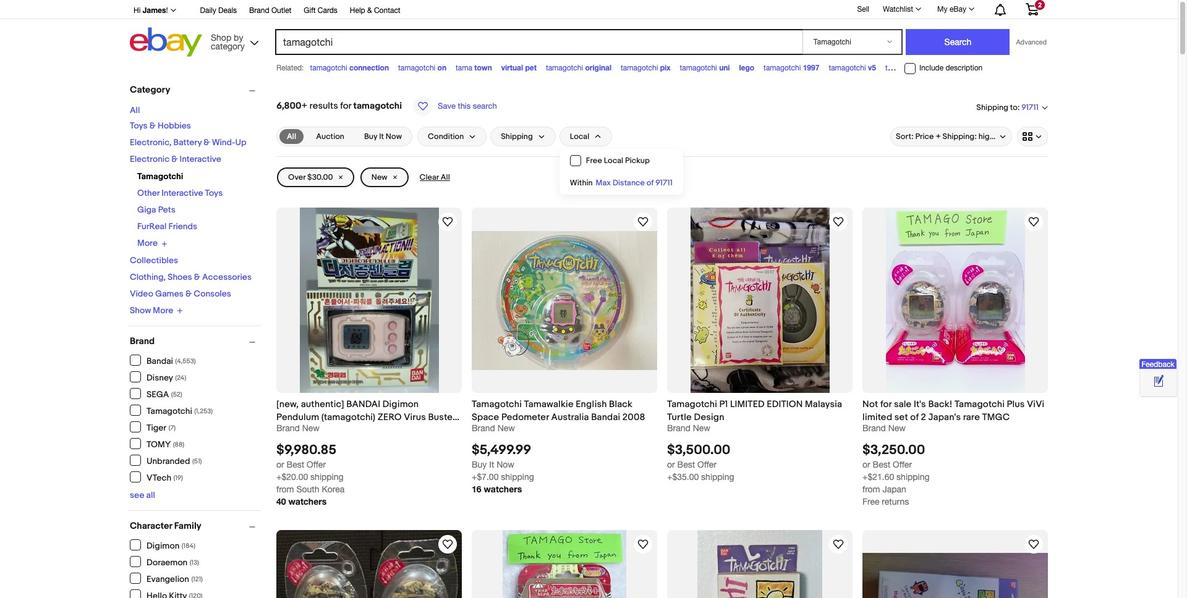 Task type: locate. For each thing, give the bounding box(es) containing it.
tamagotchi for turtle
[[667, 399, 718, 411]]

0 horizontal spatial watchers
[[289, 497, 327, 507]]

+$20.00
[[277, 473, 308, 483]]

pedometer
[[502, 412, 549, 424]]

from inside '$3,250.00 or best offer +$21.60 shipping from japan free returns'
[[863, 485, 881, 495]]

daily
[[200, 6, 216, 15]]

tamagotchi inside tamagotchi uni
[[680, 64, 717, 72]]

2 shipping from the left
[[501, 473, 534, 483]]

tamagotchi left smart on the top
[[886, 64, 923, 72]]

shipping inside shipping dropdown button
[[501, 132, 533, 142]]

& down battery
[[172, 154, 178, 165]]

sort: price + shipping: highest first
[[896, 132, 1022, 142]]

watchers inside $5,499.99 buy it now +$7.00 shipping 16 watchers
[[484, 484, 522, 495]]

shop by category
[[211, 32, 245, 51]]

shipping for shipping to : 91711
[[977, 102, 1009, 112]]

tamagotchi up space
[[472, 399, 522, 411]]

buy it now link
[[357, 129, 409, 144]]

1 horizontal spatial 2
[[1039, 1, 1042, 9]]

1 horizontal spatial it
[[489, 460, 494, 470]]

3 or from the left
[[863, 460, 871, 470]]

2 up advanced
[[1039, 1, 1042, 9]]

best inside '$3,250.00 or best offer +$21.60 shipping from japan free returns'
[[873, 460, 891, 470]]

tamagotchi up results
[[310, 64, 347, 72]]

video
[[130, 289, 153, 299]]

2 horizontal spatial best
[[873, 460, 891, 470]]

clear all
[[420, 173, 450, 182]]

ebay
[[950, 5, 967, 14]]

0 vertical spatial more
[[137, 238, 158, 249]]

japan's
[[929, 412, 961, 424]]

more down the furreal
[[137, 238, 158, 249]]

from inside $9,980.85 or best offer +$20.00 shipping from south korea 40 watchers
[[277, 485, 294, 495]]

from up 40
[[277, 485, 294, 495]]

collectibles clothing, shoes & accessories video games & consoles
[[130, 255, 252, 299]]

0 horizontal spatial from
[[277, 485, 294, 495]]

more down games
[[153, 305, 173, 316]]

0 vertical spatial interactive
[[180, 154, 221, 165]]

0 vertical spatial free
[[586, 156, 602, 166]]

local inside dropdown button
[[570, 132, 590, 142]]

1 horizontal spatial all link
[[280, 129, 304, 144]]

plus
[[1007, 399, 1025, 411]]

0 horizontal spatial bandai
[[147, 356, 173, 367]]

1 horizontal spatial for
[[881, 399, 892, 411]]

now down $5,499.99
[[497, 460, 515, 470]]

91711 right :
[[1022, 103, 1039, 113]]

1 horizontal spatial bandai
[[592, 412, 621, 424]]

toys up electronic, on the left
[[130, 121, 148, 131]]

shipping inside 'shipping to : 91711'
[[977, 102, 1009, 112]]

character family button
[[130, 521, 261, 533]]

search
[[473, 101, 497, 111]]

0 vertical spatial bandai
[[147, 356, 173, 367]]

tamagotchi inside "tamagotchi on"
[[398, 64, 436, 72]]

electronic & interactive link
[[130, 154, 221, 165]]

results
[[310, 100, 338, 112]]

1 vertical spatial shipping
[[501, 132, 533, 142]]

& right help
[[367, 6, 372, 15]]

shipping for $9,980.85
[[311, 473, 344, 483]]

free left returns at the right bottom
[[863, 497, 880, 507]]

1 vertical spatial local
[[604, 156, 624, 166]]

tamagotchi inside main content
[[354, 100, 402, 112]]

1 or from the left
[[277, 460, 284, 470]]

brand up $5,499.99
[[472, 424, 495, 434]]

0 horizontal spatial local
[[570, 132, 590, 142]]

korea
[[322, 485, 345, 495]]

0 vertical spatial digimon
[[383, 399, 419, 411]]

1 vertical spatial now
[[497, 460, 515, 470]]

all right clear
[[441, 173, 450, 182]]

tamagotchi inside tamagotchi pix
[[621, 64, 658, 72]]

1 vertical spatial toys
[[205, 188, 223, 199]]

new up $5,499.99
[[498, 424, 515, 434]]

91711 inside 'shipping to : 91711'
[[1022, 103, 1039, 113]]

0 horizontal spatial or
[[277, 460, 284, 470]]

or up +$35.00
[[667, 460, 675, 470]]

0 horizontal spatial all link
[[130, 105, 140, 116]]

2 best from the left
[[678, 460, 695, 470]]

interactive inside tamagotchi other interactive toys giga pets furreal friends
[[162, 188, 203, 199]]

1 horizontal spatial watchers
[[484, 484, 522, 495]]

!
[[166, 6, 168, 15]]

shipping inside $9,980.85 or best offer +$20.00 shipping from south korea 40 watchers
[[311, 473, 344, 483]]

0 horizontal spatial of
[[647, 178, 654, 188]]

0 horizontal spatial offer
[[307, 460, 326, 470]]

tamagotchi inside tamagotchi v5
[[829, 64, 866, 72]]

1 horizontal spatial shipping
[[977, 102, 1009, 112]]

digimon inside the [new, authentic] bandai digimon pendulum (tamagotchi) zero virus busters 2001
[[383, 399, 419, 411]]

2 horizontal spatial or
[[863, 460, 871, 470]]

1 vertical spatial more
[[153, 305, 173, 316]]

tmgc
[[983, 412, 1010, 424]]

category
[[130, 84, 170, 96]]

brand left outlet
[[249, 6, 269, 15]]

3 offer from the left
[[893, 460, 912, 470]]

all link down 6,800
[[280, 129, 304, 144]]

0 horizontal spatial 2
[[921, 412, 927, 424]]

feedback
[[1142, 361, 1175, 369]]

tamagotchi for on
[[398, 64, 436, 72]]

japan
[[883, 485, 907, 495]]

0 vertical spatial 91711
[[1022, 103, 1039, 113]]

show more
[[130, 305, 173, 316]]

pendulum
[[277, 412, 319, 424]]

0 vertical spatial buy
[[364, 132, 378, 142]]

shipping down $5,499.99
[[501, 473, 534, 483]]

or up +$20.00
[[277, 460, 284, 470]]

hi
[[134, 6, 141, 15]]

new down the buy it now
[[372, 173, 388, 182]]

tamagotchi up turtle
[[667, 399, 718, 411]]

best
[[287, 460, 304, 470], [678, 460, 695, 470], [873, 460, 891, 470]]

1 vertical spatial all link
[[280, 129, 304, 144]]

2 horizontal spatial offer
[[893, 460, 912, 470]]

0 vertical spatial now
[[386, 132, 402, 142]]

interactive down electronic, battery & wind-up link
[[180, 154, 221, 165]]

2 inside 2 'link'
[[1039, 1, 1042, 9]]

shipping inside $5,499.99 buy it now +$7.00 shipping 16 watchers
[[501, 473, 534, 483]]

all down the category
[[130, 105, 140, 116]]

now up the new link
[[386, 132, 402, 142]]

watchers down south
[[289, 497, 327, 507]]

disney (24)
[[147, 373, 186, 383]]

1 offer from the left
[[307, 460, 326, 470]]

sell
[[858, 5, 870, 13]]

shipping down $3,500.00
[[702, 473, 735, 483]]

offer down the $3,250.00
[[893, 460, 912, 470]]

1 horizontal spatial offer
[[698, 460, 717, 470]]

tamagotchi p1 limited edition malaysia turtle design link
[[667, 398, 853, 424]]

offer down $3,500.00
[[698, 460, 717, 470]]

clothing, shoes & accessories link
[[130, 272, 252, 282]]

tamagotchi left on
[[398, 64, 436, 72]]

best for $9,980.85
[[287, 460, 304, 470]]

digimon up doraemon
[[147, 541, 180, 551]]

for up limited in the right of the page
[[881, 399, 892, 411]]

tamagotchi for uni
[[680, 64, 717, 72]]

original
[[586, 63, 612, 72]]

category button
[[130, 84, 261, 96]]

1 vertical spatial buy
[[472, 460, 487, 470]]

tamagotchi up (7)
[[147, 406, 192, 417]]

p1
[[720, 399, 728, 411]]

0 horizontal spatial it
[[379, 132, 384, 142]]

1997
[[803, 63, 820, 72]]

authentic]
[[301, 399, 344, 411]]

[new, authentic] bandai digimon pendulum (tamagotchi) zero virus busters 2001 link
[[277, 398, 462, 437]]

offer down $9,980.85
[[307, 460, 326, 470]]

toys inside toys & hobbies electronic, battery & wind-up
[[130, 121, 148, 131]]

within max distance of 91711
[[570, 178, 673, 188]]

0 horizontal spatial now
[[386, 132, 402, 142]]

new up the $3,250.00
[[889, 424, 906, 434]]

1 vertical spatial it
[[489, 460, 494, 470]]

0 horizontal spatial shipping
[[501, 132, 533, 142]]

0 horizontal spatial free
[[586, 156, 602, 166]]

not for sale it's back! tamagotchi plus vivi limited set of 2 japan's rare tmgc image
[[886, 208, 1025, 393]]

tamagotchi inside tamagotchi other interactive toys giga pets furreal friends
[[137, 171, 183, 182]]

1 horizontal spatial now
[[497, 460, 515, 470]]

[new, authentic] bandai digimon pendulum (tamagotchi) zero virus busters 2001 image
[[300, 208, 439, 393]]

0 vertical spatial 2
[[1039, 1, 1042, 9]]

rare bandai white tamagotchi 1996-1997, version 1, authentic! free ship image
[[698, 531, 823, 599]]

0 horizontal spatial 91711
[[656, 178, 673, 188]]

all link down the category
[[130, 105, 140, 116]]

offer for $3,500.00
[[698, 460, 717, 470]]

watch bandai novelty vivi limited it's back. tamagotchi plus gold image
[[440, 538, 455, 553]]

vtech
[[147, 473, 171, 483]]

watch yay! family iloilo! tamagotchi plus tama depa limited edition tokyo ver. japan image
[[636, 538, 651, 553]]

tamagotchi left uni
[[680, 64, 717, 72]]

tamagotchi
[[310, 64, 347, 72], [398, 64, 436, 72], [546, 64, 583, 72], [621, 64, 658, 72], [680, 64, 717, 72], [764, 64, 801, 72], [829, 64, 866, 72], [886, 64, 923, 72], [354, 100, 402, 112]]

0 horizontal spatial all
[[130, 105, 140, 116]]

tamagotchi up the rare at the right of page
[[955, 399, 1005, 411]]

1 horizontal spatial of
[[911, 412, 919, 424]]

& right shoes
[[194, 272, 200, 282]]

hobbies
[[158, 121, 191, 131]]

(4,553)
[[175, 357, 196, 365]]

+$7.00
[[472, 473, 499, 483]]

tamagotchi inside tamagotchi connection
[[310, 64, 347, 72]]

1 horizontal spatial free
[[863, 497, 880, 507]]

All selected text field
[[287, 131, 296, 142]]

daily deals link
[[200, 4, 237, 18]]

tamagotchi on
[[398, 63, 447, 72]]

now
[[386, 132, 402, 142], [497, 460, 515, 470]]

buy right auction
[[364, 132, 378, 142]]

all down 6,800
[[287, 132, 296, 142]]

from for $9,980.85
[[277, 485, 294, 495]]

0 vertical spatial toys
[[130, 121, 148, 131]]

brand up $3,500.00
[[667, 424, 691, 434]]

it up +$7.00
[[489, 460, 494, 470]]

best inside $9,980.85 or best offer +$20.00 shipping from south korea 40 watchers
[[287, 460, 304, 470]]

1 horizontal spatial from
[[863, 485, 881, 495]]

set
[[895, 412, 909, 424]]

toys
[[130, 121, 148, 131], [205, 188, 223, 199]]

unopened original 1996 first year tamagotchi toy never used image
[[863, 554, 1049, 599]]

1 horizontal spatial best
[[678, 460, 695, 470]]

1 horizontal spatial buy
[[472, 460, 487, 470]]

tamagotchi inside tamagotchi tamawalkie english black space pedometer australia bandai 2008 brand new
[[472, 399, 522, 411]]

(121)
[[191, 576, 203, 584]]

bandai up disney
[[147, 356, 173, 367]]

shipping up korea on the bottom left of page
[[311, 473, 344, 483]]

brand
[[249, 6, 269, 15], [130, 336, 155, 348], [277, 424, 300, 434], [472, 424, 495, 434], [667, 424, 691, 434], [863, 424, 886, 434]]

tamagotchi inside tamagotchi p1 limited edition malaysia turtle design brand new
[[667, 399, 718, 411]]

tamagotchi v5
[[829, 63, 877, 72]]

0 vertical spatial all
[[130, 105, 140, 116]]

or inside '$3,250.00 or best offer +$21.60 shipping from japan free returns'
[[863, 460, 871, 470]]

malaysia
[[805, 399, 843, 411]]

best up +$35.00
[[678, 460, 695, 470]]

1 vertical spatial 2
[[921, 412, 927, 424]]

tamagotchi for v5
[[829, 64, 866, 72]]

shipping
[[311, 473, 344, 483], [501, 473, 534, 483], [702, 473, 735, 483], [897, 473, 930, 483]]

brand down show
[[130, 336, 155, 348]]

2008
[[623, 412, 646, 424]]

or inside $3,500.00 or best offer +$35.00 shipping
[[667, 460, 675, 470]]

tamagotchi for pix
[[621, 64, 658, 72]]

tamagotchi inside tamagotchi smart
[[886, 64, 923, 72]]

shipping inside '$3,250.00 or best offer +$21.60 shipping from japan free returns'
[[897, 473, 930, 483]]

1 best from the left
[[287, 460, 304, 470]]

unbranded (51)
[[147, 456, 202, 467]]

1 vertical spatial bandai
[[592, 412, 621, 424]]

best inside $3,500.00 or best offer +$35.00 shipping
[[678, 460, 695, 470]]

buy inside $5,499.99 buy it now +$7.00 shipping 16 watchers
[[472, 460, 487, 470]]

my
[[938, 5, 948, 14]]

from for $3,250.00
[[863, 485, 881, 495]]

free up max at right
[[586, 156, 602, 166]]

+$21.60
[[863, 473, 895, 483]]

1 vertical spatial watchers
[[289, 497, 327, 507]]

1 horizontal spatial 91711
[[1022, 103, 1039, 113]]

buy up +$7.00
[[472, 460, 487, 470]]

best up +$20.00
[[287, 460, 304, 470]]

shipping for $5,499.99
[[501, 473, 534, 483]]

1 vertical spatial interactive
[[162, 188, 203, 199]]

tamagotchi inside tamagotchi 1997
[[764, 64, 801, 72]]

best up +$21.60
[[873, 460, 891, 470]]

clothing,
[[130, 272, 166, 282]]

1 from from the left
[[277, 485, 294, 495]]

+
[[302, 100, 308, 112], [936, 132, 941, 142]]

gift cards link
[[304, 4, 338, 18]]

tamagotchi for original
[[546, 64, 583, 72]]

bandai novelty vivi limited it's back. tamagotchi plus gold image
[[277, 531, 462, 599]]

or for $3,250.00
[[863, 460, 871, 470]]

brand down not
[[863, 424, 886, 434]]

turtle
[[667, 412, 692, 424]]

0 vertical spatial all link
[[130, 105, 140, 116]]

+ left results
[[302, 100, 308, 112]]

3 best from the left
[[873, 460, 891, 470]]

2 horizontal spatial all
[[441, 173, 450, 182]]

listing options selector. gallery view selected. image
[[1023, 132, 1043, 142]]

1 vertical spatial digimon
[[147, 541, 180, 551]]

save this search
[[438, 101, 497, 111]]

1 vertical spatial of
[[911, 412, 919, 424]]

rare
[[964, 412, 980, 424]]

2 offer from the left
[[698, 460, 717, 470]]

more button
[[137, 238, 168, 249]]

(184)
[[182, 542, 196, 550]]

collectibles link
[[130, 255, 178, 266]]

2 down it's
[[921, 412, 927, 424]]

0 vertical spatial shipping
[[977, 102, 1009, 112]]

help & contact
[[350, 6, 401, 15]]

not
[[863, 399, 879, 411]]

1 vertical spatial 91711
[[656, 178, 673, 188]]

tamagotchi left pix on the top of page
[[621, 64, 658, 72]]

4 shipping from the left
[[897, 473, 930, 483]]

advanced link
[[1011, 30, 1047, 54]]

0 horizontal spatial best
[[287, 460, 304, 470]]

1 shipping from the left
[[311, 473, 344, 483]]

1 horizontal spatial +
[[936, 132, 941, 142]]

0 vertical spatial for
[[340, 100, 352, 112]]

tamagotchi up buy it now link
[[354, 100, 402, 112]]

0 vertical spatial watchers
[[484, 484, 522, 495]]

or up +$21.60
[[863, 460, 871, 470]]

smart
[[925, 63, 946, 72]]

digimon up zero
[[383, 399, 419, 411]]

main content containing $9,980.85
[[272, 79, 1054, 599]]

brand inside 'link'
[[249, 6, 269, 15]]

40
[[277, 497, 286, 507]]

1 vertical spatial for
[[881, 399, 892, 411]]

brand inside not for sale it's back! tamagotchi plus vivi limited set of 2 japan's rare tmgc brand new
[[863, 424, 886, 434]]

0 horizontal spatial toys
[[130, 121, 148, 131]]

doraemon
[[147, 558, 188, 568]]

watchers down +$7.00
[[484, 484, 522, 495]]

all
[[146, 491, 155, 501]]

it up the new link
[[379, 132, 384, 142]]

tomy
[[147, 440, 171, 450]]

2
[[1039, 1, 1042, 9], [921, 412, 927, 424]]

offer for $9,980.85
[[307, 460, 326, 470]]

0 vertical spatial +
[[302, 100, 308, 112]]

toys down electronic & interactive
[[205, 188, 223, 199]]

sega (52)
[[147, 389, 182, 400]]

contact
[[374, 6, 401, 15]]

2 or from the left
[[667, 460, 675, 470]]

1 horizontal spatial digimon
[[383, 399, 419, 411]]

3 shipping from the left
[[702, 473, 735, 483]]

help
[[350, 6, 365, 15]]

for right results
[[340, 100, 352, 112]]

local up the within max distance of 91711
[[604, 156, 624, 166]]

all inside "link"
[[287, 132, 296, 142]]

clear
[[420, 173, 439, 182]]

None submit
[[907, 29, 1011, 55]]

tamagotchi left v5
[[829, 64, 866, 72]]

+ right price
[[936, 132, 941, 142]]

vivi
[[1028, 399, 1045, 411]]

offer for $3,250.00
[[893, 460, 912, 470]]

91711 right "distance"
[[656, 178, 673, 188]]

1 horizontal spatial toys
[[205, 188, 223, 199]]

it inside $5,499.99 buy it now +$7.00 shipping 16 watchers
[[489, 460, 494, 470]]

brand down the [new,
[[277, 424, 300, 434]]

offer inside $3,500.00 or best offer +$35.00 shipping
[[698, 460, 717, 470]]

best for $3,250.00
[[873, 460, 891, 470]]

offer inside '$3,250.00 or best offer +$21.60 shipping from japan free returns'
[[893, 460, 912, 470]]

tamagotchi inside tamagotchi original
[[546, 64, 583, 72]]

now inside $5,499.99 buy it now +$7.00 shipping 16 watchers
[[497, 460, 515, 470]]

of right "distance"
[[647, 178, 654, 188]]

shipping up japan
[[897, 473, 930, 483]]

bandai down english
[[592, 412, 621, 424]]

shop by category banner
[[127, 0, 1049, 60]]

1 horizontal spatial or
[[667, 460, 675, 470]]

other
[[137, 188, 160, 199]]

1 vertical spatial free
[[863, 497, 880, 507]]

0 vertical spatial local
[[570, 132, 590, 142]]

within
[[570, 178, 593, 188]]

interactive up pets
[[162, 188, 203, 199]]

shipping inside $3,500.00 or best offer +$35.00 shipping
[[702, 473, 735, 483]]

toys & hobbies link
[[130, 121, 191, 131]]

tamagotchi down electronic on the top
[[137, 171, 183, 182]]

tamagotchi left 1997
[[764, 64, 801, 72]]

free
[[586, 156, 602, 166], [863, 497, 880, 507]]

or inside $9,980.85 or best offer +$20.00 shipping from south korea 40 watchers
[[277, 460, 284, 470]]

of right the set
[[911, 412, 919, 424]]

offer inside $9,980.85 or best offer +$20.00 shipping from south korea 40 watchers
[[307, 460, 326, 470]]

new up $3,500.00
[[693, 424, 711, 434]]

watchers inside $9,980.85 or best offer +$20.00 shipping from south korea 40 watchers
[[289, 497, 327, 507]]

for inside not for sale it's back! tamagotchi plus vivi limited set of 2 japan's rare tmgc brand new
[[881, 399, 892, 411]]

1 horizontal spatial all
[[287, 132, 296, 142]]

tamagotchi for connection
[[310, 64, 347, 72]]

1 vertical spatial +
[[936, 132, 941, 142]]

local up the free local pickup
[[570, 132, 590, 142]]

auction
[[316, 132, 345, 142]]

main content
[[272, 79, 1054, 599]]

interactive for &
[[180, 154, 221, 165]]

from down +$21.60
[[863, 485, 881, 495]]

tamagotchi right pet
[[546, 64, 583, 72]]

2 vertical spatial all
[[441, 173, 450, 182]]

2 from from the left
[[863, 485, 881, 495]]

0 vertical spatial it
[[379, 132, 384, 142]]

1 vertical spatial all
[[287, 132, 296, 142]]



Task type: vqa. For each thing, say whether or not it's contained in the screenshot.


Task type: describe. For each thing, give the bounding box(es) containing it.
new inside tamagotchi tamawalkie english black space pedometer australia bandai 2008 brand new
[[498, 424, 515, 434]]

[new, authentic] bandai digimon pendulum (tamagotchi) zero virus busters 2001 heading
[[277, 399, 461, 437]]

shipping button
[[491, 127, 556, 147]]

interactive for other
[[162, 188, 203, 199]]

best for $3,500.00
[[678, 460, 695, 470]]

(13)
[[190, 559, 199, 567]]

bandai (4,553)
[[147, 356, 196, 367]]

(51)
[[192, 457, 202, 466]]

auction link
[[309, 129, 352, 144]]

english
[[576, 399, 607, 411]]

0 vertical spatial of
[[647, 178, 654, 188]]

[new, authentic] bandai digimon pendulum (tamagotchi) zero virus busters 2001
[[277, 399, 461, 437]]

vtech (19)
[[147, 473, 183, 483]]

(1,253)
[[194, 407, 213, 415]]

Search for anything text field
[[277, 30, 801, 54]]

more inside more button
[[137, 238, 158, 249]]

up
[[235, 137, 246, 148]]

back!
[[929, 399, 953, 411]]

tamagotchi for pedometer
[[472, 399, 522, 411]]

[new,
[[277, 399, 299, 411]]

save
[[438, 101, 456, 111]]

pets
[[158, 205, 176, 215]]

toys inside tamagotchi other interactive toys giga pets furreal friends
[[205, 188, 223, 199]]

tamagotchi p1 limited edition malaysia turtle design heading
[[667, 399, 843, 424]]

tamagotchi for smart
[[886, 64, 923, 72]]

none submit inside the shop by category banner
[[907, 29, 1011, 55]]

+$35.00
[[667, 473, 699, 483]]

bandai inside tamagotchi tamawalkie english black space pedometer australia bandai 2008 brand new
[[592, 412, 621, 424]]

not for sale it's back! tamagotchi plus vivi limited set of 2 japan's rare tmgc heading
[[863, 399, 1045, 424]]

virtual pet
[[502, 63, 537, 72]]

it's
[[914, 399, 927, 411]]

brand inside tamagotchi tamawalkie english black space pedometer australia bandai 2008 brand new
[[472, 424, 495, 434]]

& down clothing, shoes & accessories link
[[186, 289, 192, 299]]

all link inside main content
[[280, 129, 304, 144]]

or for $9,980.85
[[277, 460, 284, 470]]

account navigation
[[127, 0, 1049, 19]]

0 horizontal spatial for
[[340, 100, 352, 112]]

2 inside not for sale it's back! tamagotchi plus vivi limited set of 2 japan's rare tmgc brand new
[[921, 412, 927, 424]]

clear all link
[[415, 168, 455, 187]]

tamagotchi for pets
[[137, 171, 183, 182]]

of inside not for sale it's back! tamagotchi plus vivi limited set of 2 japan's rare tmgc brand new
[[911, 412, 919, 424]]

tamagotchi for 1997
[[764, 64, 801, 72]]

tamagotchi tamawalkie english black space pedometer australia bandai 2008 image
[[472, 231, 658, 370]]

save this search button
[[410, 96, 501, 117]]

tamagotchi p1 limited edition malaysia turtle design image
[[691, 208, 830, 393]]

battery
[[174, 137, 202, 148]]

by
[[234, 32, 243, 42]]

watch tamagotchi tamawalkie english black space pedometer australia bandai 2008 image
[[636, 215, 651, 230]]

watch [new, authentic] bandai digimon pendulum (tamagotchi) zero virus busters 2001 image
[[440, 215, 455, 230]]

zero
[[378, 412, 402, 424]]

price
[[916, 132, 934, 142]]

evangelion
[[147, 574, 189, 585]]

furreal
[[137, 221, 167, 232]]

$3,250.00 or best offer +$21.60 shipping from japan free returns
[[863, 443, 930, 507]]

shipping to : 91711
[[977, 102, 1039, 113]]

$3,250.00
[[863, 443, 926, 459]]

or for $3,500.00
[[667, 460, 675, 470]]

uni
[[720, 63, 730, 72]]

watch tamagotchi p1 limited edition malaysia turtle design image
[[831, 215, 846, 230]]

category
[[211, 41, 245, 51]]

buy it now
[[364, 132, 402, 142]]

related:
[[277, 64, 304, 72]]

+ inside dropdown button
[[936, 132, 941, 142]]

0 horizontal spatial digimon
[[147, 541, 180, 551]]

doraemon (13)
[[147, 558, 199, 568]]

watch rare bandai white tamagotchi 1996-1997, version 1, authentic! free ship image
[[831, 538, 846, 553]]

accessories
[[202, 272, 252, 282]]

watch unopened original 1996 first year tamagotchi toy never used image
[[1027, 538, 1042, 553]]

my ebay link
[[931, 2, 981, 17]]

tamagotchi inside not for sale it's back! tamagotchi plus vivi limited set of 2 japan's rare tmgc brand new
[[955, 399, 1005, 411]]

16
[[472, 484, 482, 495]]

virus
[[404, 412, 426, 424]]

(19)
[[174, 474, 183, 482]]

watch not for sale it's back! tamagotchi plus vivi limited set of 2 japan's rare tmgc image
[[1027, 215, 1042, 230]]

$30.00
[[308, 173, 333, 182]]

south
[[297, 485, 320, 495]]

character family
[[130, 521, 202, 533]]

& inside account navigation
[[367, 6, 372, 15]]

pickup
[[625, 156, 650, 166]]

tama town
[[456, 63, 492, 72]]

shipping for $3,500.00
[[702, 473, 735, 483]]

brand inside tamagotchi p1 limited edition malaysia turtle design brand new
[[667, 424, 691, 434]]

& left the wind-
[[204, 137, 210, 148]]

1 horizontal spatial local
[[604, 156, 624, 166]]

tomy (88)
[[147, 440, 184, 450]]

tamagotchi (1,253)
[[147, 406, 213, 417]]

show
[[130, 305, 151, 316]]

town
[[475, 63, 492, 72]]

collectibles
[[130, 255, 178, 266]]

(24)
[[175, 374, 186, 382]]

sort:
[[896, 132, 914, 142]]

0 horizontal spatial buy
[[364, 132, 378, 142]]

new inside tamagotchi p1 limited edition malaysia turtle design brand new
[[693, 424, 711, 434]]

$5,499.99 buy it now +$7.00 shipping 16 watchers
[[472, 443, 534, 495]]

distance
[[613, 178, 645, 188]]

yay! family iloilo! tamagotchi plus tama depa limited edition tokyo ver. japan image
[[503, 531, 627, 599]]

new up $9,980.85
[[302, 424, 320, 434]]

tamagotchi tamawalkie english black space pedometer australia bandai 2008 brand new
[[472, 399, 646, 434]]

all inside clear all link
[[441, 173, 450, 182]]

electronic, battery & wind-up link
[[130, 137, 246, 148]]

max
[[596, 178, 611, 188]]

highest
[[979, 132, 1006, 142]]

free inside '$3,250.00 or best offer +$21.60 shipping from japan free returns'
[[863, 497, 880, 507]]

tamagotchi tamawalkie english black space pedometer australia bandai 2008 heading
[[472, 399, 646, 424]]

gift
[[304, 6, 316, 15]]

show more button
[[130, 305, 183, 316]]

include
[[920, 64, 944, 72]]

hi james !
[[134, 6, 168, 15]]

consoles
[[194, 289, 231, 299]]

shipping for shipping
[[501, 132, 533, 142]]

new inside the new link
[[372, 173, 388, 182]]

sale
[[894, 399, 912, 411]]

furreal friends link
[[137, 221, 197, 232]]

lego
[[740, 63, 755, 72]]

& up electronic, on the left
[[150, 121, 156, 131]]

0 horizontal spatial +
[[302, 100, 308, 112]]

gift cards
[[304, 6, 338, 15]]

(tamagotchi)
[[322, 412, 376, 424]]

(7)
[[169, 424, 176, 432]]

black
[[609, 399, 633, 411]]

brand outlet
[[249, 6, 292, 15]]

tamagotchi 1997
[[764, 63, 820, 72]]

lego link
[[740, 63, 755, 72]]

free local pickup link
[[560, 150, 683, 172]]

busters
[[428, 412, 461, 424]]

unbranded
[[147, 456, 190, 467]]

:
[[1018, 102, 1020, 112]]

on
[[438, 63, 447, 72]]

cards
[[318, 6, 338, 15]]

electronic & interactive
[[130, 154, 221, 165]]

shipping for $3,250.00
[[897, 473, 930, 483]]

more inside show more button
[[153, 305, 173, 316]]

tamagotchi p1 limited edition malaysia turtle design brand new
[[667, 399, 843, 434]]

new inside not for sale it's back! tamagotchi plus vivi limited set of 2 japan's rare tmgc brand new
[[889, 424, 906, 434]]



